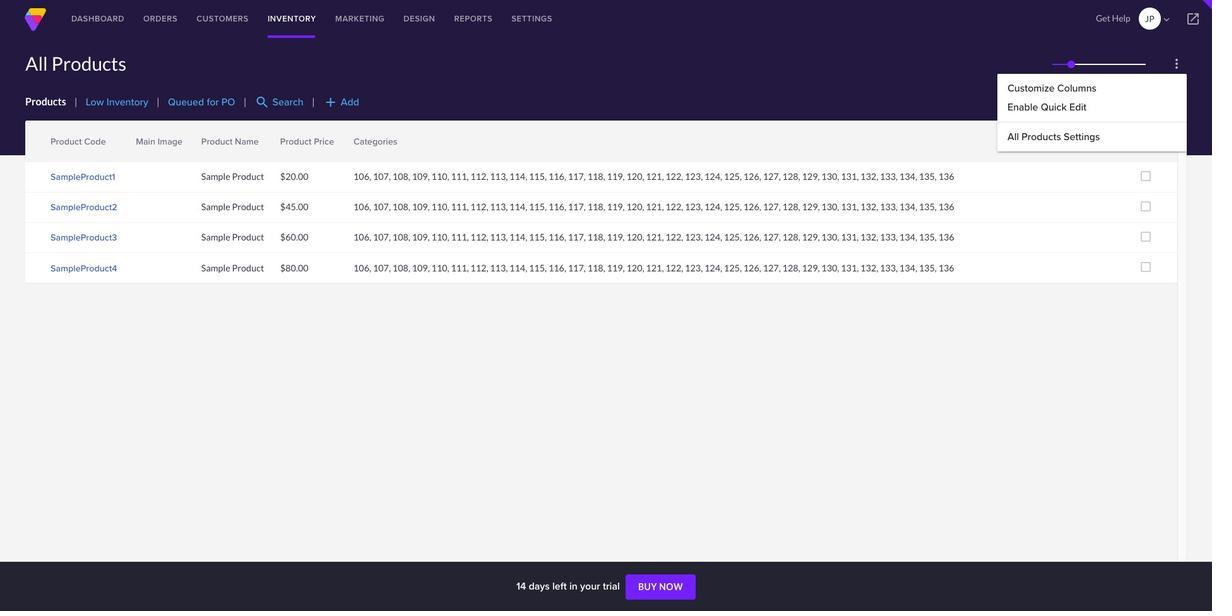 Task type: describe. For each thing, give the bounding box(es) containing it.
edit
[[1069, 100, 1086, 114]]

118, for sampleproduct4
[[587, 262, 605, 273]]

keyboard_arrow_right
[[1172, 95, 1187, 110]]

image
[[158, 134, 183, 148]]

help
[[1112, 13, 1130, 23]]

116, for sampleproduct3
[[548, 232, 566, 243]]

name
[[235, 134, 259, 148]]

now
[[659, 581, 683, 592]]

main image
[[136, 134, 183, 148]]

133, for sampleproduct3
[[880, 232, 898, 243]]

132, for sampleproduct4
[[860, 262, 878, 273]]

106, for sampleproduct3
[[354, 232, 371, 243]]

129, for sampleproduct3
[[802, 232, 820, 243]]

123, for sampleproduct2
[[685, 202, 703, 212]]

136 for sampleproduct3
[[938, 232, 954, 243]]

113, for sampleproduct3
[[490, 232, 508, 243]]

more_vert
[[1169, 56, 1184, 71]]

enable quick edit link
[[1008, 100, 1086, 114]]

  product name
[[192, 133, 259, 151]]

120, for sampleproduct3
[[626, 232, 644, 243]]

122, for sampleproduct1
[[665, 171, 683, 182]]

133, for sampleproduct1
[[880, 171, 898, 182]]

120, for sampleproduct4
[[626, 262, 644, 273]]

121, for sampleproduct4
[[646, 262, 664, 273]]

jp
[[1145, 13, 1154, 24]]

109, for sampleproduct2
[[412, 202, 430, 212]]


[[1161, 14, 1172, 25]]

127, for sampleproduct3
[[763, 232, 781, 243]]

customize columns link
[[1008, 81, 1097, 95]]

113, for sampleproduct2
[[490, 202, 508, 212]]

$80.00
[[280, 262, 308, 273]]

136 for sampleproduct1
[[938, 171, 954, 182]]

113, for sampleproduct4
[[490, 262, 508, 273]]

search search
[[255, 95, 304, 110]]

customize columns enable quick edit
[[1008, 81, 1097, 114]]

110, for sampleproduct3
[[432, 232, 449, 243]]

116, for sampleproduct1
[[548, 171, 566, 182]]

115, for sampleproduct3
[[529, 232, 547, 243]]

2 mode_edit from the left
[[357, 150, 366, 160]]

hidden link
[[1094, 134, 1123, 148]]

mode_editedit









product price element
[[274, 121, 347, 162]]

sample for sampleproduct2
[[201, 202, 230, 212]]

135, for sampleproduct3
[[919, 232, 937, 243]]

sampleproduct1
[[51, 170, 115, 183]]

4 mode_edit link from the left
[[1094, 149, 1127, 162]]

your
[[580, 579, 600, 593]]

126, for sampleproduct1
[[743, 171, 761, 182]]

109, for sampleproduct4
[[412, 262, 430, 273]]

112, for sampleproduct2
[[470, 202, 488, 212]]

123, for sampleproduct4
[[685, 262, 703, 273]]

more_vert button
[[1167, 54, 1187, 74]]

106, for sampleproduct1
[[354, 171, 371, 182]]

stock status link
[[1025, 134, 1075, 148]]

low inventory link
[[86, 95, 148, 109]]

buy
[[638, 581, 657, 592]]

107, for sampleproduct3
[[373, 232, 391, 243]]

design
[[404, 13, 435, 25]]

code
[[84, 134, 106, 148]]

124, for sampleproduct1
[[704, 171, 722, 182]]

106, for sampleproduct2
[[354, 202, 371, 212]]

product name link
[[201, 134, 259, 148]]

product left $60.00
[[232, 232, 264, 243]]

127, for sampleproduct1
[[763, 171, 781, 182]]

126, for sampleproduct3
[[743, 232, 761, 243]]

dashboard link
[[62, 0, 134, 38]]

125, for sampleproduct3
[[724, 232, 742, 243]]

product inside the   product price
[[280, 134, 312, 148]]

marketing
[[335, 13, 385, 25]]

product down name
[[232, 171, 264, 182]]

3 mode_edit from the left
[[1029, 150, 1038, 160]]

quick
[[1041, 100, 1067, 114]]

of 1
[[1077, 97, 1101, 107]]

1  link from the left
[[192, 133, 204, 144]]

115, for sampleproduct2
[[529, 202, 547, 212]]

14
[[516, 579, 526, 593]]

sampleproduct2 link
[[51, 200, 117, 214]]

product left $45.00
[[232, 202, 264, 212]]

all for all products settings
[[1008, 129, 1019, 144]]

106, for sampleproduct4
[[354, 262, 371, 273]]

product price link
[[280, 134, 334, 148]]

3 | from the left
[[243, 96, 247, 108]]


[[1186, 11, 1201, 27]]

123, for sampleproduct1
[[685, 171, 703, 182]]

119, for sampleproduct2
[[607, 202, 625, 212]]

 for price
[[271, 133, 283, 144]]

products for all products
[[51, 52, 126, 74]]

132, for sampleproduct2
[[860, 202, 878, 212]]

111, for sampleproduct2
[[451, 202, 469, 212]]

sampleproduct3
[[51, 231, 117, 244]]

108, for sampleproduct1
[[393, 171, 410, 182]]

search
[[272, 95, 304, 109]]

product left code
[[51, 134, 82, 148]]

orders
[[143, 13, 178, 25]]

110, for sampleproduct4
[[432, 262, 449, 273]]

price
[[314, 134, 334, 148]]

118, for sampleproduct3
[[587, 232, 605, 243]]

add add
[[323, 95, 359, 110]]

112, for sampleproduct1
[[470, 171, 488, 182]]

sampleproduct1 link
[[51, 170, 115, 183]]

days
[[529, 579, 550, 593]]

  product price
[[271, 133, 334, 151]]

low inventory
[[86, 95, 148, 109]]

111, for sampleproduct4
[[451, 262, 469, 273]]

in
[[569, 579, 578, 593]]

status
[[1050, 134, 1075, 148]]

low
[[86, 95, 104, 109]]

118, for sampleproduct1
[[587, 171, 605, 182]]

135, for sampleproduct1
[[919, 171, 937, 182]]

1 vertical spatial products
[[25, 96, 66, 108]]

119, for sampleproduct1
[[607, 171, 625, 182]]

sampleproduct4
[[51, 261, 117, 274]]

121, for sampleproduct1
[[646, 171, 664, 182]]

hidden
[[1094, 134, 1123, 148]]

all products settings
[[1008, 129, 1100, 144]]

trial
[[603, 579, 620, 593]]

114, for sampleproduct3
[[509, 232, 527, 243]]

sampleproduct3 link
[[51, 231, 117, 244]]

add
[[341, 95, 359, 109]]

reports
[[454, 13, 493, 25]]

121, for sampleproduct3
[[646, 232, 664, 243]]

po
[[221, 95, 235, 109]]

117, for sampleproduct4
[[568, 262, 586, 273]]

123, for sampleproduct3
[[685, 232, 703, 243]]

mode_editedit









stock status element
[[1019, 121, 1088, 162]]

sample product for sampleproduct1
[[201, 171, 264, 182]]

106, 107, 108, 109, 110, 111, 112, 113, 114, 115, 116, 117, 118, 119, 120, 121, 122, 123, 124, 125, 126, 127, 128, 129, 130, 131, 132, 133, 134, 135, 136 for sampleproduct1
[[354, 171, 954, 182]]

all products
[[25, 52, 126, 74]]

130, for sampleproduct2
[[821, 202, 839, 212]]

126, for sampleproduct4
[[743, 262, 761, 273]]

2 | from the left
[[157, 96, 160, 108]]

125, for sampleproduct4
[[724, 262, 742, 273]]

 for price
[[271, 140, 283, 151]]

131, for sampleproduct4
[[841, 262, 859, 273]]

stock status
[[1025, 134, 1075, 148]]

1 mode_edit link from the left
[[201, 149, 234, 162]]

4 | from the left
[[312, 96, 315, 108]]

1 vertical spatial settings
[[1064, 129, 1100, 144]]

left
[[552, 579, 567, 593]]

sample for sampleproduct3
[[201, 232, 230, 243]]

110, for sampleproduct2
[[432, 202, 449, 212]]

 link
[[1174, 0, 1212, 38]]

1 mode_edit from the left
[[204, 150, 214, 160]]

130, for sampleproduct1
[[821, 171, 839, 182]]

 for name
[[192, 140, 204, 151]]



Task type: vqa. For each thing, say whether or not it's contained in the screenshot.
middle the Price
no



Task type: locate. For each thing, give the bounding box(es) containing it.
buy now
[[638, 581, 683, 592]]

133, for sampleproduct2
[[880, 202, 898, 212]]

 link right image
[[192, 140, 204, 151]]

 link for second  "link" from left
[[271, 140, 283, 151]]

120,
[[626, 171, 644, 182], [626, 202, 644, 212], [626, 232, 644, 243], [626, 262, 644, 273]]

119,
[[607, 171, 625, 182], [607, 202, 625, 212], [607, 232, 625, 243], [607, 262, 625, 273]]

mode_edit link down product name link
[[201, 149, 234, 162]]

get
[[1096, 13, 1110, 23]]

109, for sampleproduct1
[[412, 171, 430, 182]]

3 122, from the top
[[665, 232, 683, 243]]

4 116, from the top
[[548, 262, 566, 273]]

2 117, from the top
[[568, 202, 586, 212]]

mode_edit down categories
[[357, 150, 366, 160]]

categories
[[354, 134, 397, 148]]

buy now link
[[626, 575, 696, 600]]

1 115, from the top
[[529, 171, 547, 182]]

120, for sampleproduct2
[[626, 202, 644, 212]]

1 135, from the top
[[919, 171, 937, 182]]

135,
[[919, 171, 937, 182], [919, 202, 937, 212], [919, 232, 937, 243], [919, 262, 937, 273]]

$20.00
[[280, 171, 308, 182]]

116, for sampleproduct4
[[548, 262, 566, 273]]

 link
[[192, 140, 204, 151], [271, 140, 283, 151]]

114, for sampleproduct1
[[509, 171, 527, 182]]

2 118, from the top
[[587, 202, 605, 212]]

2 mode_edit link from the left
[[354, 149, 386, 162]]

2 127, from the top
[[763, 202, 781, 212]]

1 sample from the top
[[201, 171, 230, 182]]

| left low
[[74, 96, 77, 108]]

121,
[[646, 171, 664, 182], [646, 202, 664, 212], [646, 232, 664, 243], [646, 262, 664, 273]]

127, for sampleproduct2
[[763, 202, 781, 212]]


[[192, 140, 204, 151], [271, 140, 283, 151]]

113,
[[490, 171, 508, 182], [490, 202, 508, 212], [490, 232, 508, 243], [490, 262, 508, 273]]

4 108, from the top
[[393, 262, 410, 273]]

all for all products
[[25, 52, 48, 74]]

mode_edit link
[[201, 149, 234, 162], [354, 149, 386, 162], [1025, 149, 1058, 162], [1094, 149, 1127, 162]]

1 128, from the top
[[782, 171, 800, 182]]

mode_editedit









hidden element
[[1088, 121, 1134, 162]]

 inside the   product price
[[271, 133, 283, 144]]

3 124, from the top
[[704, 232, 722, 243]]

117, for sampleproduct3
[[568, 232, 586, 243]]

mode_edit link down hidden link
[[1094, 149, 1127, 162]]

2 123, from the top
[[685, 202, 703, 212]]

product code link
[[51, 134, 106, 148]]

product inside   product name
[[201, 134, 233, 148]]

0 horizontal spatial 
[[192, 133, 204, 144]]

4 125, from the top
[[724, 262, 742, 273]]

2 106, 107, 108, 109, 110, 111, 112, 113, 114, 115, 116, 117, 118, 119, 120, 121, 122, 123, 124, 125, 126, 127, 128, 129, 130, 131, 132, 133, 134, 135, 136 from the top
[[354, 202, 954, 212]]

$60.00
[[280, 232, 308, 243]]

1 124, from the top
[[704, 171, 722, 182]]

4 132, from the top
[[860, 262, 878, 273]]

3 123, from the top
[[685, 232, 703, 243]]

1 horizontal spatial 
[[271, 140, 283, 151]]

sampleproduct2
[[51, 200, 117, 214]]

132, for sampleproduct3
[[860, 232, 878, 243]]

14 days left in your trial
[[516, 579, 622, 593]]

1 119, from the top
[[607, 171, 625, 182]]

2 132, from the top
[[860, 202, 878, 212]]

delete element
[[1134, 121, 1177, 162]]

120, for sampleproduct1
[[626, 171, 644, 182]]

1 136 from the top
[[938, 171, 954, 182]]

 right name
[[271, 133, 283, 144]]

125, for sampleproduct2
[[724, 202, 742, 212]]

3 127, from the top
[[763, 232, 781, 243]]

mode_editedit


categories element
[[347, 121, 1019, 162]]

main image element
[[129, 121, 195, 162]]

 inside   product name
[[192, 140, 204, 151]]

2 122, from the top
[[665, 202, 683, 212]]

1 110, from the top
[[432, 171, 449, 182]]

4 107, from the top
[[373, 262, 391, 273]]

1 131, from the top
[[841, 171, 859, 182]]

4 126, from the top
[[743, 262, 761, 273]]






product code element
[[25, 121, 129, 162]]

122, for sampleproduct4
[[665, 262, 683, 273]]

mode_edit down product name link
[[204, 150, 214, 160]]

1 horizontal spatial settings
[[1064, 129, 1100, 144]]

4 sample product from the top
[[201, 262, 264, 273]]

1 134, from the top
[[899, 171, 917, 182]]

 inside   product name
[[192, 133, 204, 144]]

130, for sampleproduct4
[[821, 262, 839, 273]]

108, for sampleproduct4
[[393, 262, 410, 273]]

| left add
[[312, 96, 315, 108]]

1 | from the left
[[74, 96, 77, 108]]

128,
[[782, 171, 800, 182], [782, 202, 800, 212], [782, 232, 800, 243], [782, 262, 800, 273]]

130, for sampleproduct3
[[821, 232, 839, 243]]

108, for sampleproduct2
[[393, 202, 410, 212]]

123,
[[685, 171, 703, 182], [685, 202, 703, 212], [685, 232, 703, 243], [685, 262, 703, 273]]

products link
[[25, 96, 66, 108]]

1 118, from the top
[[587, 171, 605, 182]]

2 125, from the top
[[724, 202, 742, 212]]

sample product down   product name
[[201, 171, 264, 182]]

1 horizontal spatial  link
[[271, 140, 283, 151]]

1 121, from the top
[[646, 171, 664, 182]]

sample product
[[201, 171, 264, 182], [201, 202, 264, 212], [201, 232, 264, 243], [201, 262, 264, 273]]

4 112, from the top
[[470, 262, 488, 273]]

0 horizontal spatial  link
[[192, 133, 204, 144]]

4 121, from the top
[[646, 262, 664, 273]]

4 131, from the top
[[841, 262, 859, 273]]

127, for sampleproduct4
[[763, 262, 781, 273]]

2 sample product from the top
[[201, 202, 264, 212]]

0 vertical spatial settings
[[512, 13, 552, 25]]

0 horizontal spatial inventory
[[107, 95, 148, 109]]

106, 107, 108, 109, 110, 111, 112, 113, 114, 115, 116, 117, 118, 119, 120, 121, 122, 123, 124, 125, 126, 127, 128, 129, 130, 131, 132, 133, 134, 135, 136 for sampleproduct2
[[354, 202, 954, 212]]

2 131, from the top
[[841, 202, 859, 212]]

134, for sampleproduct1
[[899, 171, 917, 182]]

119, for sampleproduct4
[[607, 262, 625, 273]]

122, for sampleproduct2
[[665, 202, 683, 212]]

124, for sampleproduct2
[[704, 202, 722, 212]]

129, for sampleproduct1
[[802, 171, 820, 182]]

4 136 from the top
[[938, 262, 954, 273]]

3 128, from the top
[[782, 232, 800, 243]]

for
[[207, 95, 219, 109]]

 right name
[[271, 140, 283, 151]]

136 for sampleproduct2
[[938, 202, 954, 212]]

107, for sampleproduct1
[[373, 171, 391, 182]]

product left name
[[201, 134, 233, 148]]

 for name
[[192, 133, 204, 144]]

3 107, from the top
[[373, 232, 391, 243]]

3 116, from the top
[[548, 232, 566, 243]]

product left price on the left top
[[280, 134, 312, 148]]

1
[[1096, 97, 1101, 107]]

 right image
[[192, 140, 204, 151]]

dashboard
[[71, 13, 124, 25]]

2 108, from the top
[[393, 202, 410, 212]]

1 horizontal spatial all
[[1008, 129, 1019, 144]]

118, for sampleproduct2
[[587, 202, 605, 212]]

keyboard_arrow_right link
[[1172, 95, 1187, 110]]

main
[[136, 134, 155, 148]]

settings
[[512, 13, 552, 25], [1064, 129, 1100, 144]]

127,
[[763, 171, 781, 182], [763, 202, 781, 212], [763, 232, 781, 243], [763, 262, 781, 273]]


[[192, 133, 204, 144], [271, 133, 283, 144]]

3 113, from the top
[[490, 232, 508, 243]]

134, for sampleproduct4
[[899, 262, 917, 273]]

|
[[74, 96, 77, 108], [157, 96, 160, 108], [243, 96, 247, 108], [312, 96, 315, 108]]

107, for sampleproduct4
[[373, 262, 391, 273]]

 right image
[[192, 133, 204, 144]]

search
[[255, 95, 270, 110]]

131, for sampleproduct3
[[841, 232, 859, 243]]

107, for sampleproduct2
[[373, 202, 391, 212]]

 link for 2nd  "link" from right
[[192, 140, 204, 151]]

sample for sampleproduct1
[[201, 171, 230, 182]]

4 118, from the top
[[587, 262, 605, 273]]

4 sample from the top
[[201, 262, 230, 273]]

2 136 from the top
[[938, 202, 954, 212]]

mode_edit link down categories
[[354, 149, 386, 162]]

124, for sampleproduct4
[[704, 262, 722, 273]]

all up products link
[[25, 52, 48, 74]]

3 136 from the top
[[938, 232, 954, 243]]

customize
[[1008, 81, 1055, 95]]

4 130, from the top
[[821, 262, 839, 273]]

4 129, from the top
[[802, 262, 820, 273]]

1  from the left
[[192, 140, 204, 151]]

128, for sampleproduct2
[[782, 202, 800, 212]]

sample product for sampleproduct2
[[201, 202, 264, 212]]

113, for sampleproduct1
[[490, 171, 508, 182]]

sample product left $45.00
[[201, 202, 264, 212]]

2 106, from the top
[[354, 202, 371, 212]]

109, for sampleproduct3
[[412, 232, 430, 243]]

4 133, from the top
[[880, 262, 898, 273]]

130,
[[821, 171, 839, 182], [821, 202, 839, 212], [821, 232, 839, 243], [821, 262, 839, 273]]

134, for sampleproduct2
[[899, 202, 917, 212]]

2 114, from the top
[[509, 202, 527, 212]]

sample
[[201, 171, 230, 182], [201, 202, 230, 212], [201, 232, 230, 243], [201, 262, 230, 273]]

131, for sampleproduct1
[[841, 171, 859, 182]]

2 vertical spatial products
[[1022, 129, 1061, 144]]

mode_editedit









product name element
[[195, 121, 274, 162]]

| left the queued
[[157, 96, 160, 108]]

product left $80.00
[[232, 262, 264, 273]]

1 116, from the top
[[548, 171, 566, 182]]

1  link from the left
[[192, 140, 204, 151]]

3 132, from the top
[[860, 232, 878, 243]]

4 122, from the top
[[665, 262, 683, 273]]

4 123, from the top
[[685, 262, 703, 273]]

of
[[1086, 97, 1093, 107]]

queued for po
[[168, 95, 235, 109]]

2 113, from the top
[[490, 202, 508, 212]]

2 135, from the top
[[919, 202, 937, 212]]

enable
[[1008, 100, 1038, 114]]

132,
[[860, 171, 878, 182], [860, 202, 878, 212], [860, 232, 878, 243], [860, 262, 878, 273]]

2  from the left
[[271, 133, 283, 144]]

122, for sampleproduct3
[[665, 232, 683, 243]]

116,
[[548, 171, 566, 182], [548, 202, 566, 212], [548, 232, 566, 243], [548, 262, 566, 273]]

124, for sampleproduct3
[[704, 232, 722, 243]]

products for all products settings
[[1022, 129, 1061, 144]]

1 horizontal spatial 
[[271, 133, 283, 144]]

126,
[[743, 171, 761, 182], [743, 202, 761, 212], [743, 232, 761, 243], [743, 262, 761, 273]]

128, for sampleproduct4
[[782, 262, 800, 273]]

mode_edit link down stock
[[1025, 149, 1058, 162]]

129, for sampleproduct2
[[802, 202, 820, 212]]

all
[[25, 52, 48, 74], [1008, 129, 1019, 144]]

1 horizontal spatial inventory
[[268, 13, 316, 25]]

| right po
[[243, 96, 247, 108]]

3 106, 107, 108, 109, 110, 111, 112, 113, 114, 115, 116, 117, 118, 119, 120, 121, 122, 123, 124, 125, 126, 127, 128, 129, 130, 131, 132, 133, 134, 135, 136 from the top
[[354, 232, 954, 243]]

126, for sampleproduct2
[[743, 202, 761, 212]]

sample product left $80.00
[[201, 262, 264, 273]]

1 129, from the top
[[802, 171, 820, 182]]

queued
[[168, 95, 204, 109]]

inventory
[[268, 13, 316, 25], [107, 95, 148, 109]]

119, for sampleproduct3
[[607, 232, 625, 243]]

132, for sampleproduct1
[[860, 171, 878, 182]]

131,
[[841, 171, 859, 182], [841, 202, 859, 212], [841, 232, 859, 243], [841, 262, 859, 273]]

product code
[[51, 134, 106, 148]]

sample product left $60.00
[[201, 232, 264, 243]]

133,
[[880, 171, 898, 182], [880, 202, 898, 212], [880, 232, 898, 243], [880, 262, 898, 273]]

1 vertical spatial inventory
[[107, 95, 148, 109]]

0 horizontal spatial settings
[[512, 13, 552, 25]]

3 117, from the top
[[568, 232, 586, 243]]

1 114, from the top
[[509, 171, 527, 182]]

136 for sampleproduct4
[[938, 262, 954, 273]]

sampleproduct4 link
[[51, 261, 117, 274]]

3 125, from the top
[[724, 232, 742, 243]]

125,
[[724, 171, 742, 182], [724, 202, 742, 212], [724, 232, 742, 243], [724, 262, 742, 273]]

 link right name
[[271, 133, 283, 144]]

115,
[[529, 171, 547, 182], [529, 202, 547, 212], [529, 232, 547, 243], [529, 262, 547, 273]]

1 horizontal spatial  link
[[271, 133, 283, 144]]

0 horizontal spatial 
[[192, 140, 204, 151]]

1  from the left
[[192, 133, 204, 144]]

4 114, from the top
[[509, 262, 527, 273]]

customers
[[197, 13, 249, 25]]

1 sample product from the top
[[201, 171, 264, 182]]

114, for sampleproduct4
[[509, 262, 527, 273]]

0 horizontal spatial  link
[[192, 140, 204, 151]]

0 vertical spatial products
[[51, 52, 126, 74]]

114,
[[509, 171, 527, 182], [509, 202, 527, 212], [509, 232, 527, 243], [509, 262, 527, 273]]

1 109, from the top
[[412, 171, 430, 182]]

 inside the   product price
[[271, 140, 283, 151]]

3 mode_edit link from the left
[[1025, 149, 1058, 162]]

mode_edit down stock
[[1029, 150, 1038, 160]]

2 126, from the top
[[743, 202, 761, 212]]

111, for sampleproduct3
[[451, 232, 469, 243]]

get help
[[1096, 13, 1130, 23]]

1 108, from the top
[[393, 171, 410, 182]]

0 vertical spatial inventory
[[268, 13, 316, 25]]

1 125, from the top
[[724, 171, 742, 182]]

110, for sampleproduct1
[[432, 171, 449, 182]]

3 115, from the top
[[529, 232, 547, 243]]

3 134, from the top
[[899, 232, 917, 243]]

sample product for sampleproduct3
[[201, 232, 264, 243]]

sample product for sampleproduct4
[[201, 262, 264, 273]]

2 109, from the top
[[412, 202, 430, 212]]

3 129, from the top
[[802, 232, 820, 243]]

2  link from the left
[[271, 133, 283, 144]]

all left stock
[[1008, 129, 1019, 144]]

stock
[[1025, 134, 1048, 148]]

3 126, from the top
[[743, 232, 761, 243]]

3 135, from the top
[[919, 232, 937, 243]]

3 106, from the top
[[354, 232, 371, 243]]

4 113, from the top
[[490, 262, 508, 273]]

 link right image
[[192, 133, 204, 144]]

2 110, from the top
[[432, 202, 449, 212]]

135, for sampleproduct2
[[919, 202, 937, 212]]

115, for sampleproduct1
[[529, 171, 547, 182]]

products
[[51, 52, 126, 74], [25, 96, 66, 108], [1022, 129, 1061, 144]]

1 vertical spatial all
[[1008, 129, 1019, 144]]

2 115, from the top
[[529, 202, 547, 212]]

3 120, from the top
[[626, 232, 644, 243]]

136
[[938, 171, 954, 182], [938, 202, 954, 212], [938, 232, 954, 243], [938, 262, 954, 273]]

columns
[[1057, 81, 1097, 95]]

0 vertical spatial all
[[25, 52, 48, 74]]

$45.00
[[280, 202, 308, 212]]

3 111, from the top
[[451, 232, 469, 243]]

122,
[[665, 171, 683, 182], [665, 202, 683, 212], [665, 232, 683, 243], [665, 262, 683, 273]]

0 horizontal spatial all
[[25, 52, 48, 74]]

2  link from the left
[[271, 140, 283, 151]]

sample for sampleproduct4
[[201, 262, 230, 273]]

111, for sampleproduct1
[[451, 171, 469, 182]]

 link right name
[[271, 140, 283, 151]]

3 sample from the top
[[201, 232, 230, 243]]

all products settings link
[[1008, 129, 1100, 144]]

2 128, from the top
[[782, 202, 800, 212]]

add
[[323, 95, 338, 110]]

128, for sampleproduct3
[[782, 232, 800, 243]]

4 119, from the top
[[607, 262, 625, 273]]

128, for sampleproduct1
[[782, 171, 800, 182]]

queued for po link
[[168, 95, 235, 109]]

1 123, from the top
[[685, 171, 703, 182]]

135, for sampleproduct4
[[919, 262, 937, 273]]

4 mode_edit from the left
[[1097, 150, 1107, 160]]

mode_edit down hidden
[[1097, 150, 1107, 160]]

117, for sampleproduct1
[[568, 171, 586, 182]]

109,
[[412, 171, 430, 182], [412, 202, 430, 212], [412, 232, 430, 243], [412, 262, 430, 273]]



